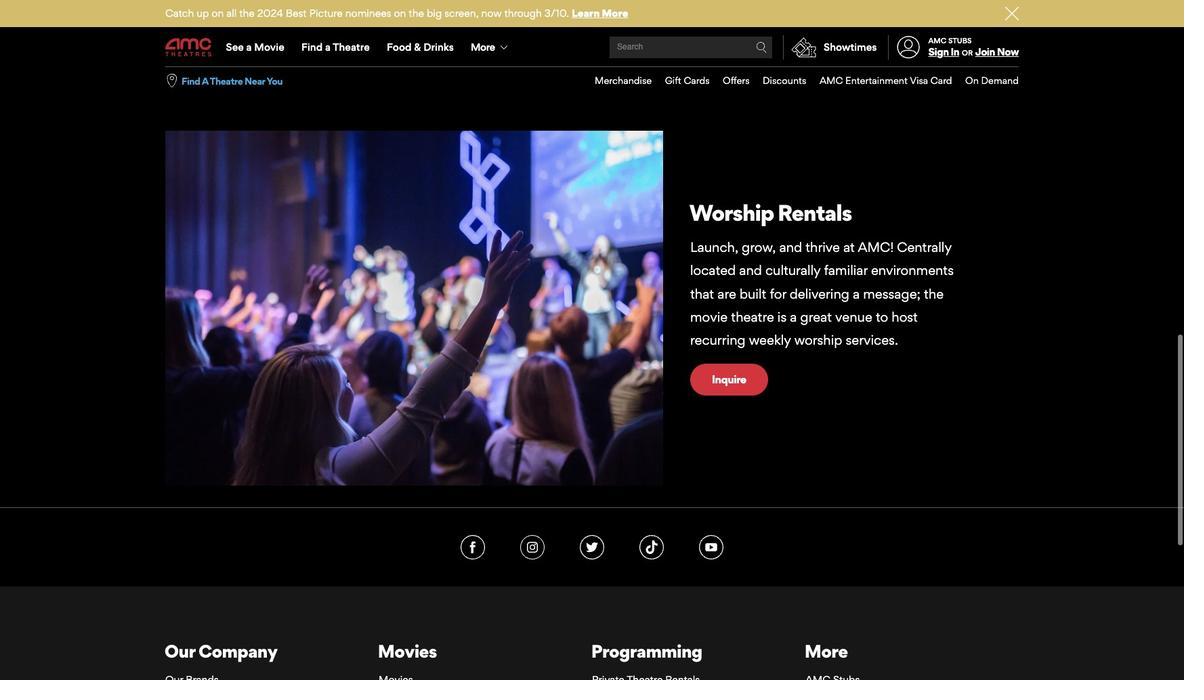 Task type: locate. For each thing, give the bounding box(es) containing it.
0 horizontal spatial theatre
[[210, 75, 243, 87]]

to
[[876, 309, 889, 325]]

0 vertical spatial theatre
[[333, 41, 370, 54]]

theatre inside button
[[210, 75, 243, 87]]

catch up on all the 2024 best picture nominees on the big screen, now through 3/10. learn more
[[165, 7, 629, 20]]

more
[[602, 7, 629, 20], [471, 41, 495, 54], [805, 640, 848, 662]]

find a theatre near you
[[182, 75, 283, 87]]

find a theatre near you button
[[182, 74, 283, 88]]

food & drinks
[[387, 41, 454, 54]]

cookie consent banner dialog
[[0, 644, 1185, 680]]

up
[[197, 7, 209, 20]]

find a theatre link
[[293, 28, 378, 66]]

rentals
[[778, 199, 852, 226]]

movie
[[254, 41, 285, 54]]

menu
[[165, 28, 1019, 66], [582, 67, 1019, 95]]

built
[[740, 286, 767, 302]]

amc
[[929, 36, 947, 45], [820, 75, 843, 86]]

or
[[962, 48, 973, 58]]

message;
[[864, 286, 921, 302]]

1 horizontal spatial more
[[602, 7, 629, 20]]

amc instagram image
[[521, 535, 545, 560]]

0 horizontal spatial find
[[182, 75, 200, 87]]

0 vertical spatial menu
[[165, 28, 1019, 66]]

&
[[414, 41, 421, 54]]

3/10.
[[545, 7, 569, 20]]

in
[[951, 46, 960, 58]]

menu down learn on the top of page
[[165, 28, 1019, 66]]

0 vertical spatial find
[[302, 41, 323, 54]]

launch,
[[691, 239, 739, 256]]

programming
[[592, 640, 703, 662]]

theatre down nominees
[[333, 41, 370, 54]]

1 vertical spatial amc
[[820, 75, 843, 86]]

1 vertical spatial theatre
[[210, 75, 243, 87]]

amc inside 'amc stubs sign in or join now'
[[929, 36, 947, 45]]

theatre right a
[[210, 75, 243, 87]]

2 horizontal spatial more
[[805, 640, 848, 662]]

amc entertainment visa card
[[820, 75, 953, 86]]

discounts link
[[750, 67, 807, 95]]

a right see
[[246, 41, 252, 54]]

find
[[302, 41, 323, 54], [182, 75, 200, 87]]

0 vertical spatial amc
[[929, 36, 947, 45]]

1 horizontal spatial on
[[394, 7, 406, 20]]

find left a
[[182, 75, 200, 87]]

card
[[931, 75, 953, 86]]

0 horizontal spatial more
[[471, 41, 495, 54]]

theatre inside menu
[[333, 41, 370, 54]]

best
[[286, 7, 307, 20]]

launch, grow, and thrive at amc! centrally located and culturally familiar environments that are built for delivering a message; the movie theatre is a great venue to host recurring weekly worship services.
[[691, 239, 954, 348]]

2 vertical spatial more
[[805, 640, 848, 662]]

more inside footer
[[805, 640, 848, 662]]

amc up sign
[[929, 36, 947, 45]]

find inside button
[[182, 75, 200, 87]]

sign
[[929, 46, 949, 58]]

the left big
[[409, 7, 424, 20]]

0 horizontal spatial on
[[212, 7, 224, 20]]

theatre
[[333, 41, 370, 54], [210, 75, 243, 87]]

entertainment
[[846, 75, 908, 86]]

find down picture
[[302, 41, 323, 54]]

submit search icon image
[[756, 42, 767, 53]]

search the AMC website text field
[[615, 42, 756, 53]]

2 horizontal spatial the
[[924, 286, 944, 302]]

familiar
[[824, 263, 868, 279]]

amc facebook image
[[461, 535, 485, 560], [461, 535, 485, 560]]

all
[[226, 7, 237, 20]]

the down environments
[[924, 286, 944, 302]]

find inside menu
[[302, 41, 323, 54]]

worship rentals
[[690, 199, 852, 226]]

1 vertical spatial find
[[182, 75, 200, 87]]

the right all at the left top of page
[[239, 7, 255, 20]]

thrive
[[806, 239, 840, 256]]

1 vertical spatial menu
[[582, 67, 1019, 95]]

showtimes link
[[783, 35, 877, 60]]

menu containing merchandise
[[582, 67, 1019, 95]]

1 vertical spatial more
[[471, 41, 495, 54]]

find a theatre
[[302, 41, 370, 54]]

theatre for a
[[210, 75, 243, 87]]

our
[[165, 640, 195, 662]]

a down picture
[[325, 41, 331, 54]]

1 horizontal spatial and
[[780, 239, 803, 256]]

amc tiktok image
[[640, 535, 664, 560], [640, 535, 664, 560]]

a up venue
[[853, 286, 860, 302]]

showtimes
[[824, 41, 877, 54]]

are
[[718, 286, 737, 302]]

1 horizontal spatial find
[[302, 41, 323, 54]]

a
[[246, 41, 252, 54], [325, 41, 331, 54], [853, 286, 860, 302], [790, 309, 797, 325]]

amc stubs sign in or join now
[[929, 36, 1019, 58]]

services.
[[846, 332, 899, 348]]

menu down showtimes image
[[582, 67, 1019, 95]]

amc twitter image
[[580, 535, 605, 560], [580, 535, 605, 560]]

merchandise link
[[582, 67, 652, 95]]

1 horizontal spatial theatre
[[333, 41, 370, 54]]

and up "built" on the right top of page
[[740, 263, 762, 279]]

and up the culturally
[[780, 239, 803, 256]]

the
[[239, 7, 255, 20], [409, 7, 424, 20], [924, 286, 944, 302]]

1 vertical spatial and
[[740, 263, 762, 279]]

on left all at the left top of page
[[212, 7, 224, 20]]

amc logo image
[[165, 38, 213, 57], [165, 38, 213, 57]]

and
[[780, 239, 803, 256], [740, 263, 762, 279]]

discounts
[[763, 75, 807, 86]]

footer
[[0, 507, 1185, 680]]

0 horizontal spatial amc
[[820, 75, 843, 86]]

user profile image
[[890, 36, 928, 59]]

gift cards
[[665, 75, 710, 86]]

venue
[[836, 309, 873, 325]]

on demand link
[[953, 67, 1019, 95]]

amc down showtimes link
[[820, 75, 843, 86]]

1 horizontal spatial amc
[[929, 36, 947, 45]]

0 horizontal spatial the
[[239, 7, 255, 20]]

on right nominees
[[394, 7, 406, 20]]

0 vertical spatial more
[[602, 7, 629, 20]]

0 horizontal spatial and
[[740, 263, 762, 279]]

food
[[387, 41, 412, 54]]

find for find a theatre near you
[[182, 75, 200, 87]]



Task type: describe. For each thing, give the bounding box(es) containing it.
find for find a theatre
[[302, 41, 323, 54]]

menu containing more
[[165, 28, 1019, 66]]

amc youtube image
[[699, 535, 724, 560]]

through
[[505, 7, 542, 20]]

showtimes image
[[784, 35, 824, 60]]

see a movie
[[226, 41, 285, 54]]

on demand
[[966, 75, 1019, 86]]

centrally
[[898, 239, 952, 256]]

offers link
[[710, 67, 750, 95]]

theatre for a
[[333, 41, 370, 54]]

now
[[998, 46, 1019, 58]]

culturally
[[766, 263, 821, 279]]

demand
[[982, 75, 1019, 86]]

merchandise
[[595, 75, 652, 86]]

inquire
[[712, 373, 747, 386]]

join
[[976, 46, 996, 58]]

food & drinks link
[[378, 28, 463, 66]]

that
[[691, 286, 714, 302]]

footer containing our company
[[0, 507, 1185, 680]]

visa
[[910, 75, 929, 86]]

stubs
[[949, 36, 972, 45]]

a
[[202, 75, 208, 87]]

delivering
[[790, 286, 850, 302]]

catch
[[165, 7, 194, 20]]

learn more link
[[572, 7, 629, 20]]

amc youtube image
[[699, 535, 724, 560]]

near
[[245, 75, 265, 87]]

great
[[801, 309, 832, 325]]

picture
[[309, 7, 343, 20]]

join now button
[[976, 46, 1019, 58]]

worship
[[690, 199, 774, 226]]

now
[[482, 7, 502, 20]]

drinks
[[424, 41, 454, 54]]

amc for visa
[[820, 75, 843, 86]]

for
[[770, 286, 787, 302]]

you
[[267, 75, 283, 87]]

a inside 'link'
[[246, 41, 252, 54]]

more inside button
[[471, 41, 495, 54]]

on
[[966, 75, 979, 86]]

amc for sign
[[929, 36, 947, 45]]

host
[[892, 309, 918, 325]]

weekly
[[749, 332, 791, 348]]

nominees
[[345, 7, 391, 20]]

learn
[[572, 7, 600, 20]]

our company
[[165, 640, 277, 662]]

2 on from the left
[[394, 7, 406, 20]]

0 vertical spatial and
[[780, 239, 803, 256]]

gift
[[665, 75, 682, 86]]

cards
[[684, 75, 710, 86]]

gift cards link
[[652, 67, 710, 95]]

1 on from the left
[[212, 7, 224, 20]]

see
[[226, 41, 244, 54]]

amc instagram image
[[521, 535, 545, 560]]

movie
[[691, 309, 728, 325]]

environments
[[871, 263, 954, 279]]

screen,
[[445, 7, 479, 20]]

company
[[199, 640, 277, 662]]

movies
[[378, 640, 437, 662]]

see a movie link
[[218, 28, 293, 66]]

the inside launch, grow, and thrive at amc! centrally located and culturally familiar environments that are built for delivering a message; the movie theatre is a great venue to host recurring weekly worship services.
[[924, 286, 944, 302]]

recurring
[[691, 332, 746, 348]]

amc!
[[858, 239, 894, 256]]

offers
[[723, 75, 750, 86]]

grow,
[[742, 239, 776, 256]]

inquire link
[[691, 364, 768, 396]]

is
[[778, 309, 787, 325]]

at
[[844, 239, 855, 256]]

worship
[[795, 332, 843, 348]]

1 horizontal spatial the
[[409, 7, 424, 20]]

big
[[427, 7, 442, 20]]

located
[[691, 263, 736, 279]]

sign in button
[[929, 46, 960, 58]]

2024
[[257, 7, 283, 20]]

amc entertainment visa card link
[[807, 67, 953, 95]]

a right is
[[790, 309, 797, 325]]

more button
[[463, 28, 519, 66]]

sign in or join amc stubs element
[[888, 28, 1019, 66]]

theatre
[[731, 309, 775, 325]]



Task type: vqa. For each thing, say whether or not it's contained in the screenshot.
can inside These theatres, equipped with full kitchens, offer experiences ranging from full-service dining to express-pick up. You can enjoy a wide range of innovative menu items, drinks, and desserts—all from the comfort of your seat while taking in the latest film.
no



